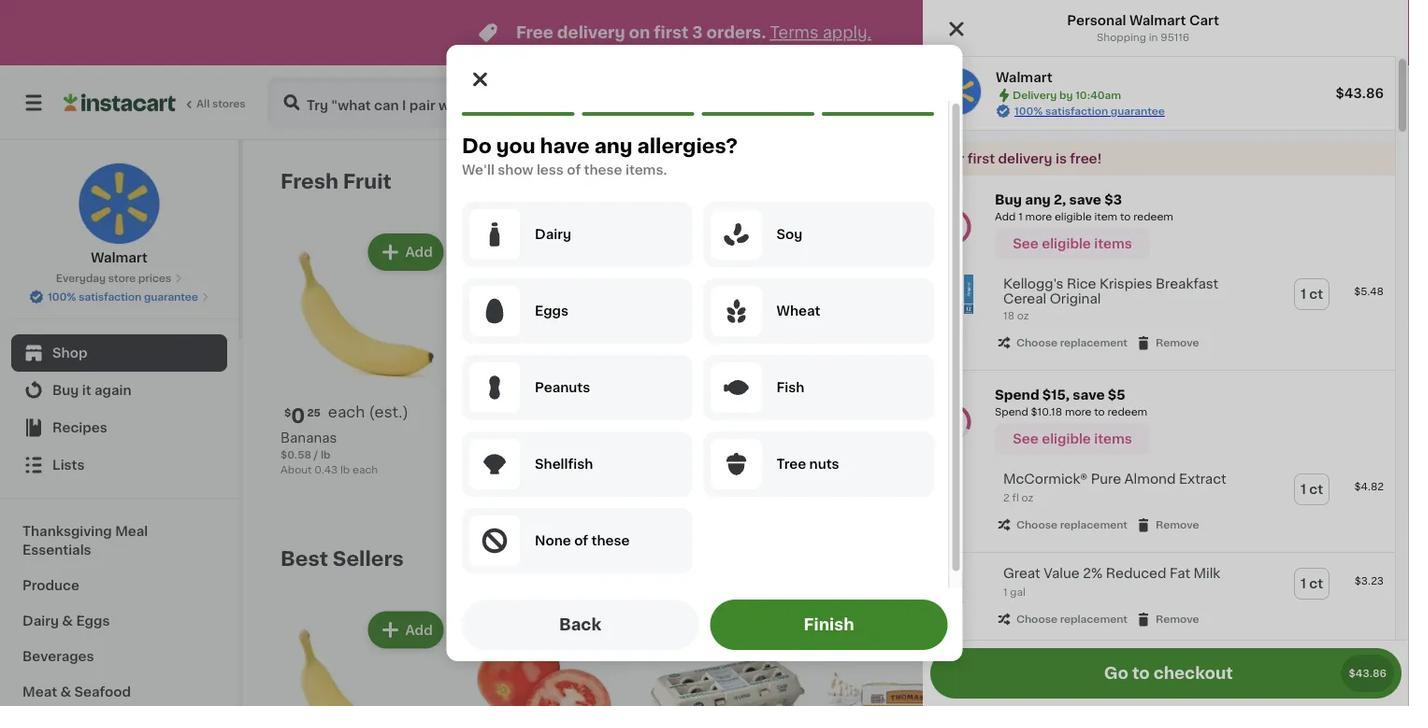 Task type: locate. For each thing, give the bounding box(es) containing it.
oz right fl
[[1022, 493, 1034, 504]]

3 product group from the top
[[923, 554, 1395, 640]]

saint
[[988, 96, 1026, 109]]

1 vertical spatial choose replacement
[[1016, 521, 1128, 531]]

breakfast
[[1156, 278, 1219, 291]]

stock for hass
[[525, 469, 555, 479]]

many in stock inside product group
[[663, 487, 737, 498]]

1 vertical spatial first
[[968, 152, 995, 166]]

1 vertical spatial guarantee
[[144, 292, 198, 302]]

0 vertical spatial each
[[328, 405, 365, 420]]

product group
[[923, 264, 1395, 363], [923, 459, 1395, 545], [923, 554, 1395, 640], [923, 640, 1395, 707]]

dairy inside add your shopping preferences element
[[534, 228, 571, 241]]

buy
[[995, 194, 1022, 207], [52, 384, 79, 397]]

delivery by 10:40am inside 'link'
[[1125, 96, 1274, 109]]

lb up the 0.43
[[321, 450, 331, 460]]

1 vertical spatial remove button
[[1135, 517, 1199, 534]]

choose replacement for pure
[[1016, 521, 1128, 531]]

lists
[[52, 459, 85, 472]]

1 vertical spatial eggs
[[76, 615, 110, 628]]

2 replacement from the top
[[1060, 521, 1128, 531]]

2 see eligible items button from the top
[[995, 424, 1150, 456]]

terms
[[770, 25, 819, 41]]

in down clementines
[[695, 487, 705, 498]]

guarantee down shopping
[[1111, 106, 1165, 116]]

items
[[1094, 237, 1132, 251], [1094, 433, 1132, 446]]

see
[[1013, 237, 1039, 251], [1013, 433, 1039, 446]]

0 vertical spatial 100%
[[1015, 106, 1043, 116]]

add for add "button" on top of krispies
[[1133, 246, 1161, 259]]

2 see from the top
[[1013, 433, 1039, 446]]

3 choose replacement button from the top
[[996, 612, 1128, 629]]

1 ct button left $5.48
[[1295, 280, 1329, 309]]

oz inside "mccormick® pure almond extract 2 fl oz"
[[1022, 493, 1034, 504]]

everyday
[[56, 273, 106, 284]]

limited time offer region
[[0, 0, 1354, 65]]

2 $ from the left
[[466, 408, 473, 418]]

0 horizontal spatial delivery
[[557, 25, 625, 41]]

$5.48
[[1354, 287, 1384, 297]]

1 horizontal spatial 100%
[[1015, 106, 1043, 116]]

eligible for save
[[1042, 433, 1091, 446]]

3 remove button from the top
[[1135, 612, 1199, 629]]

1 see eligible items button from the top
[[995, 228, 1150, 260]]

delivery by 10:40am down 95116
[[1125, 96, 1274, 109]]

all inside view all (30+) popup button
[[1178, 553, 1193, 566]]

1 vertical spatial item carousel region
[[281, 541, 1358, 707]]

buy inside buy any 2, save $3 add 1 more eligible item to redeem
[[995, 194, 1022, 207]]

by down 95116
[[1189, 96, 1208, 109]]

$ left 74
[[466, 408, 473, 418]]

$ 0 74
[[466, 407, 502, 427]]

show
[[497, 164, 533, 177]]

instacart logo image
[[64, 92, 176, 114]]

guarantee
[[1111, 106, 1165, 116], [144, 292, 198, 302]]

see up 16
[[1013, 433, 1039, 446]]

each right 25
[[328, 405, 365, 420]]

eligible
[[1055, 212, 1092, 222], [1042, 237, 1091, 251], [1042, 433, 1091, 446]]

replacement down 'kellogg's rice krispies breakfast cereal original 18 oz'
[[1060, 338, 1128, 348]]

0 vertical spatial many in stock
[[481, 469, 555, 479]]

1 horizontal spatial to
[[1120, 212, 1131, 222]]

add inside buy any 2, save $3 add 1 more eligible item to redeem
[[995, 212, 1016, 222]]

delivery by 10:40am
[[1013, 90, 1121, 101], [1125, 96, 1274, 109]]

1 vertical spatial save
[[1073, 389, 1105, 402]]

dairy down less
[[534, 228, 571, 241]]

0 vertical spatial stock
[[525, 469, 555, 479]]

4
[[655, 407, 669, 427]]

0 vertical spatial remove button
[[1135, 335, 1199, 352]]

1 remove from the top
[[1156, 338, 1199, 348]]

1 vertical spatial to
[[1094, 407, 1105, 418]]

2 inside "mccormick® pure almond extract 2 fl oz"
[[1003, 493, 1010, 504]]

add button down none of these
[[552, 614, 624, 648]]

2 vertical spatial 1 ct button
[[1295, 570, 1329, 600]]

these inside do you have any allergies? we'll show less of these items.
[[584, 164, 622, 177]]

3 1 ct from the top
[[1301, 578, 1323, 591]]

in for hass
[[513, 469, 523, 479]]

have
[[540, 136, 589, 156]]

3 remove from the top
[[1156, 615, 1199, 625]]

2 1 ct from the top
[[1301, 484, 1323, 497]]

nuts
[[809, 458, 839, 471]]

buy for buy any 2, save $3 add 1 more eligible item to redeem
[[995, 194, 1022, 207]]

1 horizontal spatial buy
[[995, 194, 1022, 207]]

stores
[[212, 99, 246, 109]]

item carousel region
[[281, 163, 1358, 526], [281, 541, 1358, 707]]

1 item carousel region from the top
[[281, 163, 1358, 526]]

choose replacement
[[1016, 338, 1128, 348], [1016, 521, 1128, 531], [1016, 615, 1128, 625]]

fl
[[1012, 493, 1019, 504]]

1 items from the top
[[1094, 237, 1132, 251]]

0 horizontal spatial satisfaction
[[79, 292, 141, 302]]

0 vertical spatial save
[[1069, 194, 1101, 207]]

ct left $3.23 at the bottom of the page
[[1309, 578, 1323, 591]]

None search field
[[267, 77, 640, 129]]

2 vertical spatial replacement
[[1060, 615, 1128, 625]]

items for almond
[[1094, 433, 1132, 446]]

delivery up 100% satisfaction guarantee link
[[1013, 90, 1057, 101]]

1 horizontal spatial by
[[1189, 96, 1208, 109]]

remove for breakfast
[[1156, 338, 1199, 348]]

items for krispies
[[1094, 237, 1132, 251]]

choose down gal
[[1016, 615, 1058, 625]]

many in stock down clementines
[[663, 487, 737, 498]]

1 vertical spatial many in stock
[[663, 487, 737, 498]]

satisfaction inside button
[[79, 292, 141, 302]]

1 choose from the top
[[1016, 338, 1058, 348]]

(est.)
[[369, 405, 409, 420]]

2 promotion-wrapper element from the top
[[923, 371, 1395, 554]]

1 vertical spatial spend
[[995, 407, 1028, 418]]

oz inside 'kellogg's rice krispies breakfast cereal original 18 oz'
[[1017, 311, 1029, 321]]

0 vertical spatial to
[[1120, 212, 1131, 222]]

2 choose replacement button from the top
[[996, 517, 1128, 534]]

0 horizontal spatial dairy
[[22, 615, 59, 628]]

0 left 25
[[291, 407, 305, 427]]

10:40am up 100% satisfaction guarantee link
[[1075, 90, 1121, 101]]

1 promotion-wrapper element from the top
[[923, 176, 1395, 371]]

ct
[[1309, 288, 1323, 301], [469, 450, 480, 460], [1309, 484, 1323, 497], [1309, 578, 1323, 591]]

replacement down great value 2% reduced fat milk 1 gal
[[1060, 615, 1128, 625]]

do you have any allergies? we'll show less of these items.
[[461, 136, 737, 177]]

remove button down fat
[[1135, 612, 1199, 629]]

2 horizontal spatial to
[[1132, 666, 1150, 682]]

2 item carousel region from the top
[[281, 541, 1358, 707]]

1 vertical spatial $43.86
[[1349, 669, 1387, 679]]

2 horizontal spatial in
[[1149, 32, 1158, 43]]

kellogg's rice krispies breakfast cereal original image
[[934, 275, 973, 314]]

more down your first delivery is free!
[[1025, 212, 1052, 222]]

none
[[534, 535, 571, 548]]

all up fat
[[1178, 553, 1193, 566]]

service type group
[[665, 84, 866, 122]]

eligible up container
[[1042, 433, 1091, 446]]

many in stock for hass
[[481, 469, 555, 479]]

each right the 0.43
[[352, 465, 378, 475]]

fish
[[776, 381, 804, 395]]

shop
[[52, 347, 87, 360]]

0 horizontal spatial eggs
[[76, 615, 110, 628]]

/ up the 0.43
[[314, 450, 318, 460]]

oz right the 18
[[1017, 311, 1029, 321]]

many for 4
[[663, 487, 693, 498]]

0 vertical spatial remove
[[1156, 338, 1199, 348]]

0 vertical spatial 2
[[1019, 407, 1032, 427]]

2 vertical spatial choose replacement
[[1016, 615, 1128, 625]]

add button down fruit
[[370, 236, 442, 269]]

10:40am up the (40+)
[[1211, 96, 1274, 109]]

1 choose replacement from the top
[[1016, 338, 1128, 348]]

2.48
[[1225, 484, 1248, 494]]

0 vertical spatial dairy
[[534, 228, 571, 241]]

0 vertical spatial many
[[481, 469, 511, 479]]

0 vertical spatial walmart
[[1129, 14, 1186, 27]]

stock down clementines
[[707, 487, 737, 498]]

these left items.
[[584, 164, 622, 177]]

0 horizontal spatial buy
[[52, 384, 79, 397]]

1 ct button for great value 2% reduced fat milk
[[1295, 570, 1329, 600]]

meat & seafood link
[[11, 675, 227, 707]]

0 horizontal spatial guarantee
[[144, 292, 198, 302]]

mccormick® pure almond extract image
[[934, 470, 973, 510]]

0 horizontal spatial /
[[314, 450, 318, 460]]

items up mccormick® pure almond extract button
[[1094, 433, 1132, 446]]

0 vertical spatial in
[[1149, 32, 1158, 43]]

each
[[328, 405, 365, 420], [352, 465, 378, 475]]

remove for reduced
[[1156, 615, 1199, 625]]

1 down hass
[[463, 450, 467, 460]]

1 vertical spatial remove
[[1156, 521, 1199, 531]]

delivery by 10:40am up 100% satisfaction guarantee link
[[1013, 90, 1121, 101]]

ct left $5.48
[[1309, 288, 1323, 301]]

1 vertical spatial any
[[1025, 194, 1051, 207]]

1 see from the top
[[1013, 237, 1039, 251]]

checkout
[[1154, 666, 1233, 682]]

1 vertical spatial each
[[352, 465, 378, 475]]

see eligible items for kellogg's
[[1013, 237, 1132, 251]]

/ inside bananas $0.58 / lb about 0.43 lb each
[[314, 450, 318, 460]]

2 choose replacement from the top
[[1016, 521, 1128, 531]]

2 0 from the left
[[473, 407, 487, 427]]

see eligible items up container
[[1013, 433, 1132, 446]]

walmart up everyday store prices link
[[91, 252, 148, 265]]

lb up 2.48
[[1228, 469, 1238, 479]]

add for add "button" below none of these
[[587, 624, 615, 637]]

delivery by 10:40am link
[[1095, 92, 1274, 114]]

buy any 2, save $3 add 1 more eligible item to redeem
[[995, 194, 1173, 222]]

do
[[461, 136, 491, 156]]

cart
[[1189, 14, 1219, 27]]

stock for 4
[[707, 487, 737, 498]]

1 horizontal spatial delivery by 10:40am
[[1125, 96, 1274, 109]]

0 horizontal spatial walmart
[[91, 252, 148, 265]]

eggs inside add your shopping preferences element
[[534, 305, 568, 318]]

1 horizontal spatial /
[[1221, 469, 1226, 479]]

0 horizontal spatial to
[[1094, 407, 1105, 418]]

replacement for pure
[[1060, 521, 1128, 531]]

1 choose replacement button from the top
[[996, 335, 1128, 352]]

terms apply. link
[[770, 25, 871, 41]]

everyday store prices link
[[56, 271, 183, 286]]

0 horizontal spatial 100%
[[48, 292, 76, 302]]

1 vertical spatial items
[[1094, 433, 1132, 446]]

free!
[[1070, 152, 1102, 166]]

first left the 3
[[654, 25, 689, 41]]

ready-
[[934, 432, 983, 445]]

product group containing 4
[[645, 230, 812, 504]]

save right 2,
[[1069, 194, 1101, 207]]

1 horizontal spatial 0
[[473, 407, 487, 427]]

1 inside great value 2% reduced fat milk 1 gal
[[1003, 588, 1008, 598]]

redeem inside spend $15, save $5 spend $10.18 more to redeem
[[1108, 407, 1147, 418]]

thanksgiving meal essentials link
[[11, 514, 227, 568]]

1 horizontal spatial many in stock
[[663, 487, 737, 498]]

$ inside $ 0 25
[[284, 408, 291, 418]]

1 1 ct button from the top
[[1295, 280, 1329, 309]]

about down $0.58 in the left bottom of the page
[[281, 465, 312, 475]]

remove button up view all (30+)
[[1135, 517, 1199, 534]]

to right go
[[1132, 666, 1150, 682]]

choose replacement button for mccormick®
[[996, 517, 1128, 534]]

1 horizontal spatial more
[[1065, 407, 1092, 418]]

all for fresh fruit
[[1177, 175, 1193, 188]]

& right the meat at the left bottom
[[60, 686, 71, 699]]

choose replacement button down value
[[996, 612, 1128, 629]]

2 vertical spatial remove
[[1156, 615, 1199, 625]]

0 vertical spatial satisfaction
[[1045, 106, 1108, 116]]

walmart up 1237 east saint james street at the right top of page
[[996, 71, 1053, 84]]

all
[[196, 99, 210, 109]]

in inside product group
[[695, 487, 705, 498]]

to inside buy any 2, save $3 add 1 more eligible item to redeem
[[1120, 212, 1131, 222]]

1 vertical spatial see eligible items
[[1013, 433, 1132, 446]]

avocado
[[539, 432, 597, 445]]

remove button down the breakfast
[[1135, 335, 1199, 352]]

$43.86
[[1336, 87, 1384, 100], [1349, 669, 1387, 679]]

1 horizontal spatial $
[[466, 408, 473, 418]]

2 vertical spatial eligible
[[1042, 433, 1091, 446]]

spend left '72'
[[995, 407, 1028, 418]]

oz right 16
[[1022, 450, 1035, 460]]

2 all from the top
[[1178, 553, 1193, 566]]

save left '$5'
[[1073, 389, 1105, 402]]

1 ct left $3.23 at the bottom of the page
[[1301, 578, 1323, 591]]

choose replacement up value
[[1016, 521, 1128, 531]]

lb
[[321, 450, 331, 460], [340, 465, 350, 475], [1228, 469, 1238, 479], [1250, 484, 1260, 494]]

choose replacement down the original
[[1016, 338, 1128, 348]]

oz inside 6 pom wonderful ready- to-eat pomegranate arils 8 oz
[[836, 469, 848, 479]]

apply.
[[823, 25, 871, 41]]

1 down your first delivery is free!
[[1018, 212, 1023, 222]]

see eligible items down buy any 2, save $3 add 1 more eligible item to redeem on the right top
[[1013, 237, 1132, 251]]

1 ct button left $3.23 at the bottom of the page
[[1295, 570, 1329, 600]]

1 vertical spatial 2
[[1003, 493, 1010, 504]]

dairy for dairy & eggs
[[22, 615, 59, 628]]

many
[[481, 469, 511, 479], [663, 487, 693, 498]]

(40+)
[[1196, 175, 1232, 188]]

0 horizontal spatial many in stock
[[481, 469, 555, 479]]

1 see eligible items from the top
[[1013, 237, 1132, 251]]

bananas $0.58 / lb about 0.43 lb each
[[281, 432, 378, 475]]

1 vertical spatial more
[[1065, 407, 1092, 418]]

buy down your first delivery is free!
[[995, 194, 1022, 207]]

0 vertical spatial buy
[[995, 194, 1022, 207]]

$10.18
[[1031, 407, 1062, 418]]

stock inside product group
[[707, 487, 737, 498]]

1 1 ct from the top
[[1301, 288, 1323, 301]]

view inside popup button
[[1142, 175, 1174, 188]]

see eligible items button down spend $15, save $5 spend $10.18 more to redeem
[[995, 424, 1150, 456]]

2 view from the top
[[1142, 553, 1174, 566]]

any up items.
[[594, 136, 632, 156]]

meat
[[22, 686, 57, 699]]

buy left it
[[52, 384, 79, 397]]

1237
[[918, 96, 950, 109]]

walmart logo image
[[78, 163, 160, 245]]

2 vertical spatial choose
[[1016, 615, 1058, 625]]

promotion-wrapper element containing spend $15, save $5
[[923, 371, 1395, 554]]

100% satisfaction guarantee up free!
[[1015, 106, 1165, 116]]

spend up the $ 2 72
[[995, 389, 1039, 402]]

value
[[1044, 568, 1080, 581]]

2 horizontal spatial $
[[1012, 408, 1019, 418]]

ct left $4.82
[[1309, 484, 1323, 497]]

eligible down 2,
[[1055, 212, 1092, 222]]

many in stock down hass large avocado 1 ct
[[481, 469, 555, 479]]

3 choose from the top
[[1016, 615, 1058, 625]]

0 vertical spatial delivery
[[557, 25, 625, 41]]

any inside buy any 2, save $3 add 1 more eligible item to redeem
[[1025, 194, 1051, 207]]

0 vertical spatial all
[[1177, 175, 1193, 188]]

1 vertical spatial 100% satisfaction guarantee
[[48, 292, 198, 302]]

satisfaction down the everyday store prices
[[79, 292, 141, 302]]

1 vertical spatial /
[[1221, 469, 1226, 479]]

choose for great
[[1016, 615, 1058, 625]]

remove down fat
[[1156, 615, 1199, 625]]

0 left 74
[[473, 407, 487, 427]]

redeem right item
[[1133, 212, 1173, 222]]

1 vertical spatial satisfaction
[[79, 292, 141, 302]]

redeem down '$5'
[[1108, 407, 1147, 418]]

1 ct button
[[1295, 280, 1329, 309], [1295, 475, 1329, 505], [1295, 570, 1329, 600]]

1 vertical spatial redeem
[[1108, 407, 1147, 418]]

2 see eligible items from the top
[[1013, 433, 1132, 446]]

0 vertical spatial redeem
[[1133, 212, 1173, 222]]

ct down hass
[[469, 450, 480, 460]]

replacement for value
[[1060, 615, 1128, 625]]

dairy down produce
[[22, 615, 59, 628]]

promotion-wrapper element
[[923, 176, 1395, 371], [923, 371, 1395, 554]]

$ left 25
[[284, 408, 291, 418]]

these right none
[[591, 535, 629, 548]]

1 ct left $4.82
[[1301, 484, 1323, 497]]

sellers
[[333, 550, 404, 570]]

2 1 ct button from the top
[[1295, 475, 1329, 505]]

0 horizontal spatial stock
[[525, 469, 555, 479]]

view inside popup button
[[1142, 553, 1174, 566]]

0 for $ 0 74
[[473, 407, 487, 427]]

in left 95116
[[1149, 32, 1158, 43]]

add for add "button" on top of wheat
[[769, 246, 797, 259]]

3 choose replacement from the top
[[1016, 615, 1128, 625]]

strawberries 16 oz container
[[1009, 432, 1092, 460]]

0 vertical spatial 1 ct button
[[1295, 280, 1329, 309]]

allergies?
[[637, 136, 737, 156]]

delivery left is
[[998, 152, 1052, 166]]

choose replacement button down the original
[[996, 335, 1128, 352]]

add button down sellers
[[370, 614, 442, 648]]

$3.23
[[1355, 577, 1384, 587]]

choose
[[1016, 338, 1058, 348], [1016, 521, 1058, 531], [1016, 615, 1058, 625]]

2 inside product group
[[1019, 407, 1032, 427]]

add
[[995, 212, 1016, 222], [405, 246, 433, 259], [769, 246, 797, 259], [951, 246, 979, 259], [1133, 246, 1161, 259], [405, 624, 433, 637], [587, 624, 615, 637], [951, 624, 979, 637], [1133, 624, 1161, 637]]

is
[[1056, 152, 1067, 166]]

fat
[[1170, 568, 1190, 581]]

0 vertical spatial replacement
[[1060, 338, 1128, 348]]

see eligible items button
[[995, 228, 1150, 260], [995, 424, 1150, 456]]

1 horizontal spatial delivery
[[998, 152, 1052, 166]]

1 horizontal spatial delivery
[[1125, 96, 1186, 109]]

many down hass
[[481, 469, 511, 479]]

more down $15,
[[1065, 407, 1092, 418]]

kellogg's rice krispies breakfast cereal original 18 oz
[[1003, 278, 1219, 321]]

$ inside $ 0 74
[[466, 408, 473, 418]]

1 vertical spatial see eligible items button
[[995, 424, 1150, 456]]

1 vertical spatial walmart
[[996, 71, 1053, 84]]

& up the beverages
[[62, 615, 73, 628]]

1 product group from the top
[[923, 264, 1395, 363]]

3 $ from the left
[[1012, 408, 1019, 418]]

any
[[594, 136, 632, 156], [1025, 194, 1051, 207]]

remove down the breakfast
[[1156, 338, 1199, 348]]

0 vertical spatial items
[[1094, 237, 1132, 251]]

1 vertical spatial replacement
[[1060, 521, 1128, 531]]

each inside bananas $0.58 / lb about 0.43 lb each
[[352, 465, 378, 475]]

about inside $1.98 / lb about 2.48 lb / package
[[1191, 484, 1222, 494]]

1 replacement from the top
[[1060, 338, 1128, 348]]

1 remove button from the top
[[1135, 335, 1199, 352]]

1237 east saint james street button
[[888, 77, 1126, 129]]

2 product group from the top
[[923, 459, 1395, 545]]

fresh fruit
[[281, 172, 392, 191]]

0 vertical spatial &
[[62, 615, 73, 628]]

choose for kellogg's
[[1016, 338, 1058, 348]]

0 horizontal spatial $
[[284, 408, 291, 418]]

of right none
[[574, 535, 588, 548]]

0 vertical spatial eligible
[[1055, 212, 1092, 222]]

1 ct for mccormick® pure almond extract
[[1301, 484, 1323, 497]]

to
[[1120, 212, 1131, 222], [1094, 407, 1105, 418], [1132, 666, 1150, 682]]

choose down fl
[[1016, 521, 1058, 531]]

finish
[[804, 618, 854, 633]]

0 for $ 0 25
[[291, 407, 305, 427]]

walmart
[[1129, 14, 1186, 27], [996, 71, 1053, 84], [91, 252, 148, 265]]

2 choose from the top
[[1016, 521, 1058, 531]]

many inside product group
[[663, 487, 693, 498]]

eggs
[[534, 305, 568, 318], [76, 615, 110, 628]]

0 horizontal spatial first
[[654, 25, 689, 41]]

$ inside the $ 2 72
[[1012, 408, 1019, 418]]

all inside view all (40+) popup button
[[1177, 175, 1193, 188]]

delivery
[[1013, 90, 1057, 101], [1125, 96, 1186, 109]]

3 replacement from the top
[[1060, 615, 1128, 625]]

kellogg's rice krispies breakfast cereal original button
[[1003, 277, 1251, 307]]

view all (40+)
[[1142, 175, 1232, 188]]

1 vertical spatial view
[[1142, 553, 1174, 566]]

0 vertical spatial 100% satisfaction guarantee
[[1015, 106, 1165, 116]]

10:40am inside 'link'
[[1211, 96, 1274, 109]]

2 left '72'
[[1019, 407, 1032, 427]]

1 0 from the left
[[291, 407, 305, 427]]

back
[[559, 618, 601, 633]]

3 1 ct button from the top
[[1295, 570, 1329, 600]]

free delivery on first 3 orders. terms apply.
[[516, 25, 871, 41]]

0 vertical spatial see eligible items button
[[995, 228, 1150, 260]]

0 vertical spatial see eligible items
[[1013, 237, 1132, 251]]

add for add "button" below great value 2% reduced fat milk icon
[[951, 624, 979, 637]]

1 ct for great value 2% reduced fat milk
[[1301, 578, 1323, 591]]

100% satisfaction guarantee down store
[[48, 292, 198, 302]]

free
[[516, 25, 553, 41]]

in down hass large avocado 1 ct
[[513, 469, 523, 479]]

1 vertical spatial about
[[1191, 484, 1222, 494]]

2 remove button from the top
[[1135, 517, 1199, 534]]

all stores link
[[64, 77, 247, 129]]

eggs up peanuts
[[534, 305, 568, 318]]

1 view from the top
[[1142, 175, 1174, 188]]

choose down cereal
[[1016, 338, 1058, 348]]

1 horizontal spatial 10:40am
[[1211, 96, 1274, 109]]

first
[[654, 25, 689, 41], [968, 152, 995, 166]]

100% down everyday
[[48, 292, 76, 302]]

1 horizontal spatial dairy
[[534, 228, 571, 241]]

choose for mccormick®
[[1016, 521, 1058, 531]]

1 horizontal spatial 100% satisfaction guarantee
[[1015, 106, 1165, 116]]

2 remove from the top
[[1156, 521, 1199, 531]]

$4.82
[[1354, 482, 1384, 492]]

1 vertical spatial in
[[513, 469, 523, 479]]

all left the (40+)
[[1177, 175, 1193, 188]]

0 vertical spatial see
[[1013, 237, 1039, 251]]

0.43
[[314, 465, 338, 475]]

lb right the 0.43
[[340, 465, 350, 475]]

1 vertical spatial dairy
[[22, 615, 59, 628]]

remove button
[[1135, 335, 1199, 352], [1135, 517, 1199, 534], [1135, 612, 1199, 629]]

1 all from the top
[[1177, 175, 1193, 188]]

2 vertical spatial to
[[1132, 666, 1150, 682]]

0 vertical spatial about
[[281, 465, 312, 475]]

2 items from the top
[[1094, 433, 1132, 446]]

product group
[[281, 230, 448, 477], [463, 230, 630, 485], [645, 230, 812, 504], [827, 230, 994, 498], [1009, 230, 1176, 463], [281, 608, 448, 707], [463, 608, 630, 707], [645, 608, 812, 707], [827, 608, 994, 707], [1009, 608, 1176, 707], [1191, 608, 1358, 707]]

1 $ from the left
[[284, 408, 291, 418]]



Task type: describe. For each thing, give the bounding box(es) containing it.
remove button for extract
[[1135, 517, 1199, 534]]

we'll
[[461, 164, 494, 177]]

100% inside 100% satisfaction guarantee button
[[48, 292, 76, 302]]

tree nuts
[[776, 458, 839, 471]]

seafood
[[74, 686, 131, 699]]

add button up kellogg's rice krispies breakfast cereal original image
[[916, 236, 988, 269]]

reduced
[[1106, 568, 1166, 581]]

first inside the limited time offer region
[[654, 25, 689, 41]]

package
[[1269, 484, 1313, 494]]

$0.25 each (estimated) element
[[281, 405, 448, 429]]

tree
[[776, 458, 806, 471]]

promotion-wrapper element containing buy any 2, save $3
[[923, 176, 1395, 371]]

recipes link
[[11, 410, 227, 447]]

essentials
[[22, 544, 91, 557]]

6
[[837, 407, 851, 427]]

produce link
[[11, 568, 227, 604]]

each (est.)
[[328, 405, 409, 420]]

1 horizontal spatial walmart
[[996, 71, 1053, 84]]

lb right 2.48
[[1250, 484, 1260, 494]]

(30+)
[[1196, 553, 1232, 566]]

go to checkout
[[1104, 666, 1233, 682]]

8
[[827, 469, 834, 479]]

gal
[[1010, 588, 1026, 598]]

clementines
[[645, 450, 728, 463]]

ct for kellogg's rice krispies breakfast cereal original
[[1309, 288, 1323, 301]]

2 horizontal spatial /
[[1262, 484, 1267, 494]]

great value 2% reduced fat milk image
[[934, 565, 973, 604]]

shop link
[[11, 335, 227, 372]]

product group containing great value 2% reduced fat milk
[[923, 554, 1395, 640]]

1 vertical spatial these
[[591, 535, 629, 548]]

more inside buy any 2, save $3 add 1 more eligible item to redeem
[[1025, 212, 1052, 222]]

add button up wheat
[[734, 236, 806, 269]]

1 left $3.23 at the bottom of the page
[[1301, 578, 1306, 591]]

items.
[[625, 164, 667, 177]]

100% satisfaction guarantee link
[[1015, 104, 1165, 119]]

$1.98 / lb about 2.48 lb / package
[[1191, 469, 1313, 494]]

view all (30+)
[[1142, 553, 1232, 566]]

to inside spend $15, save $5 spend $10.18 more to redeem
[[1094, 407, 1105, 418]]

lists link
[[11, 447, 227, 484]]

walmart inside personal walmart cart shopping in 95116
[[1129, 14, 1186, 27]]

1 inside hass large avocado 1 ct
[[463, 450, 467, 460]]

delivery inside 'link'
[[1125, 96, 1186, 109]]

0 vertical spatial $43.86
[[1336, 87, 1384, 100]]

choose replacement for value
[[1016, 615, 1128, 625]]

oz inside strawberries 16 oz container
[[1022, 450, 1035, 460]]

add for add "button" above go
[[1133, 624, 1161, 637]]

1 vertical spatial of
[[574, 535, 588, 548]]

0 horizontal spatial by
[[1059, 90, 1073, 101]]

many in stock for 4
[[663, 487, 737, 498]]

choose replacement for rice
[[1016, 338, 1128, 348]]

view for best sellers
[[1142, 553, 1174, 566]]

ct inside hass large avocado 1 ct
[[469, 450, 480, 460]]

ct for great value 2% reduced fat milk
[[1309, 578, 1323, 591]]

dairy & eggs
[[22, 615, 110, 628]]

view all (30+) button
[[1135, 541, 1253, 578]]

walmart inside walmart link
[[91, 252, 148, 265]]

many for hass
[[481, 469, 511, 479]]

shopping
[[1097, 32, 1146, 43]]

$ for hass large avocado
[[466, 408, 473, 418]]

see eligible items for mccormick®
[[1013, 433, 1132, 446]]

3
[[692, 25, 703, 41]]

4 halos california clementines
[[645, 407, 748, 463]]

eligible for 2,
[[1042, 237, 1091, 251]]

18
[[1003, 311, 1015, 321]]

1 left $4.82
[[1301, 484, 1306, 497]]

product group containing kellogg's rice krispies breakfast cereal original
[[923, 264, 1395, 363]]

great
[[1003, 568, 1040, 581]]

remove for extract
[[1156, 521, 1199, 531]]

by inside delivery by 10:40am 'link'
[[1189, 96, 1208, 109]]

1 horizontal spatial satisfaction
[[1045, 106, 1108, 116]]

hass
[[463, 432, 496, 445]]

great value 2% reduced fat milk button
[[1003, 567, 1220, 582]]

replacement for rice
[[1060, 338, 1128, 348]]

fresh
[[281, 172, 338, 191]]

$ for strawberries
[[1012, 408, 1019, 418]]

more inside spend $15, save $5 spend $10.18 more to redeem
[[1065, 407, 1092, 418]]

1 ct button for mccormick® pure almond extract
[[1295, 475, 1329, 505]]

add for add "button" underneath fruit
[[405, 246, 433, 259]]

add for add "button" under sellers
[[405, 624, 433, 637]]

produce
[[22, 580, 79, 593]]

see eligible items button for kellogg's
[[995, 228, 1150, 260]]

add button down great value 2% reduced fat milk icon
[[916, 614, 988, 648]]

any inside do you have any allergies? we'll show less of these items.
[[594, 136, 632, 156]]

product group containing mccormick® pure almond extract
[[923, 459, 1395, 545]]

less
[[536, 164, 563, 177]]

peanuts
[[534, 381, 590, 395]]

finish button
[[710, 600, 948, 651]]

store
[[108, 273, 136, 284]]

100% satisfaction guarantee inside button
[[48, 292, 198, 302]]

add your shopping preferences element
[[446, 45, 963, 662]]

view for fresh fruit
[[1142, 175, 1174, 188]]

redeem inside buy any 2, save $3 add 1 more eligible item to redeem
[[1133, 212, 1173, 222]]

in for 4
[[695, 487, 705, 498]]

remove button for reduced
[[1135, 612, 1199, 629]]

of inside do you have any allergies? we'll show less of these items.
[[566, 164, 580, 177]]

item carousel region containing fresh fruit
[[281, 163, 1358, 526]]

beverages
[[22, 651, 94, 664]]

pomegranate
[[871, 450, 959, 463]]

remove button for breakfast
[[1135, 335, 1199, 352]]

1 left $5.48
[[1301, 288, 1306, 301]]

in inside personal walmart cart shopping in 95116
[[1149, 32, 1158, 43]]

about inside bananas $0.58 / lb about 0.43 lb each
[[281, 465, 312, 475]]

0 horizontal spatial 10:40am
[[1075, 90, 1121, 101]]

almond
[[1124, 473, 1176, 486]]

see eligible items button for mccormick®
[[995, 424, 1150, 456]]

1 spend from the top
[[995, 389, 1039, 402]]

save inside buy any 2, save $3 add 1 more eligible item to redeem
[[1069, 194, 1101, 207]]

orders.
[[706, 25, 766, 41]]

bananas
[[281, 432, 337, 445]]

2,
[[1054, 194, 1066, 207]]

on
[[629, 25, 650, 41]]

save inside spend $15, save $5 spend $10.18 more to redeem
[[1073, 389, 1105, 402]]

0 horizontal spatial delivery
[[1013, 90, 1057, 101]]

thanksgiving meal essentials
[[22, 525, 148, 557]]

shellfish
[[534, 458, 593, 471]]

item carousel region containing best sellers
[[281, 541, 1358, 707]]

dairy for dairy
[[534, 228, 571, 241]]

extract
[[1179, 473, 1226, 486]]

krispies
[[1100, 278, 1152, 291]]

best
[[281, 550, 328, 570]]

buy for buy it again
[[52, 384, 79, 397]]

back button
[[461, 600, 699, 651]]

thanksgiving
[[22, 525, 112, 539]]

0 horizontal spatial delivery by 10:40am
[[1013, 90, 1121, 101]]

hass large avocado 1 ct
[[463, 432, 597, 460]]

add button up go
[[1098, 614, 1170, 648]]

$ 2 72
[[1012, 407, 1046, 427]]

guarantee inside button
[[144, 292, 198, 302]]

all for best sellers
[[1178, 553, 1193, 566]]

meat & seafood
[[22, 686, 131, 699]]

pure
[[1091, 473, 1121, 486]]

recipes
[[52, 422, 107, 435]]

great value 2% reduced fat milk 1 gal
[[1003, 568, 1220, 598]]

east
[[953, 96, 985, 109]]

your first delivery is free!
[[934, 152, 1102, 166]]

view all (40+) button
[[1134, 163, 1253, 200]]

100% inside 100% satisfaction guarantee link
[[1015, 106, 1043, 116]]

1 ct button for kellogg's rice krispies breakfast cereal original
[[1295, 280, 1329, 309]]

eligible inside buy any 2, save $3 add 1 more eligible item to redeem
[[1055, 212, 1092, 222]]

see for buy
[[1013, 237, 1039, 251]]

choose replacement button for great
[[996, 612, 1128, 629]]

milk
[[1194, 568, 1220, 581]]

choose replacement button for kellogg's
[[996, 335, 1128, 352]]

product group containing 2
[[1009, 230, 1176, 463]]

add for add "button" over kellogg's rice krispies breakfast cereal original image
[[951, 246, 979, 259]]

arils
[[962, 450, 991, 463]]

cereal
[[1003, 293, 1046, 306]]

product group containing 6
[[827, 230, 994, 498]]

halos
[[645, 432, 682, 445]]

& for dairy
[[62, 615, 73, 628]]

meal
[[115, 525, 148, 539]]

6 pom wonderful ready- to-eat pomegranate arils 8 oz
[[827, 407, 991, 479]]

street
[[1081, 96, 1126, 109]]

& for meat
[[60, 686, 71, 699]]

2 spend from the top
[[995, 407, 1028, 418]]

1 horizontal spatial first
[[968, 152, 995, 166]]

to-
[[827, 450, 846, 463]]

delivery inside the limited time offer region
[[557, 25, 625, 41]]

see for spend
[[1013, 433, 1039, 446]]

kellogg's
[[1003, 278, 1064, 291]]

mccormick® pure almond extract 2 fl oz
[[1003, 473, 1226, 504]]

fruit
[[343, 172, 392, 191]]

1 horizontal spatial guarantee
[[1111, 106, 1165, 116]]

4 product group from the top
[[923, 640, 1395, 707]]

buy it again link
[[11, 372, 227, 410]]

all stores
[[196, 99, 246, 109]]

$ 0 25
[[284, 407, 321, 427]]

buy it again
[[52, 384, 132, 397]]

100% satisfaction guarantee button
[[29, 286, 209, 305]]

1 ct for kellogg's rice krispies breakfast cereal original
[[1301, 288, 1323, 301]]

1 inside buy any 2, save $3 add 1 more eligible item to redeem
[[1018, 212, 1023, 222]]

walmart image
[[934, 68, 981, 115]]

strawberries
[[1009, 432, 1092, 445]]

16
[[1009, 450, 1020, 460]]

add button up krispies
[[1098, 236, 1170, 269]]

ct for mccormick® pure almond extract
[[1309, 484, 1323, 497]]



Task type: vqa. For each thing, say whether or not it's contained in the screenshot.
About in Bananas $0.58 / lb About 0.43 lb each
yes



